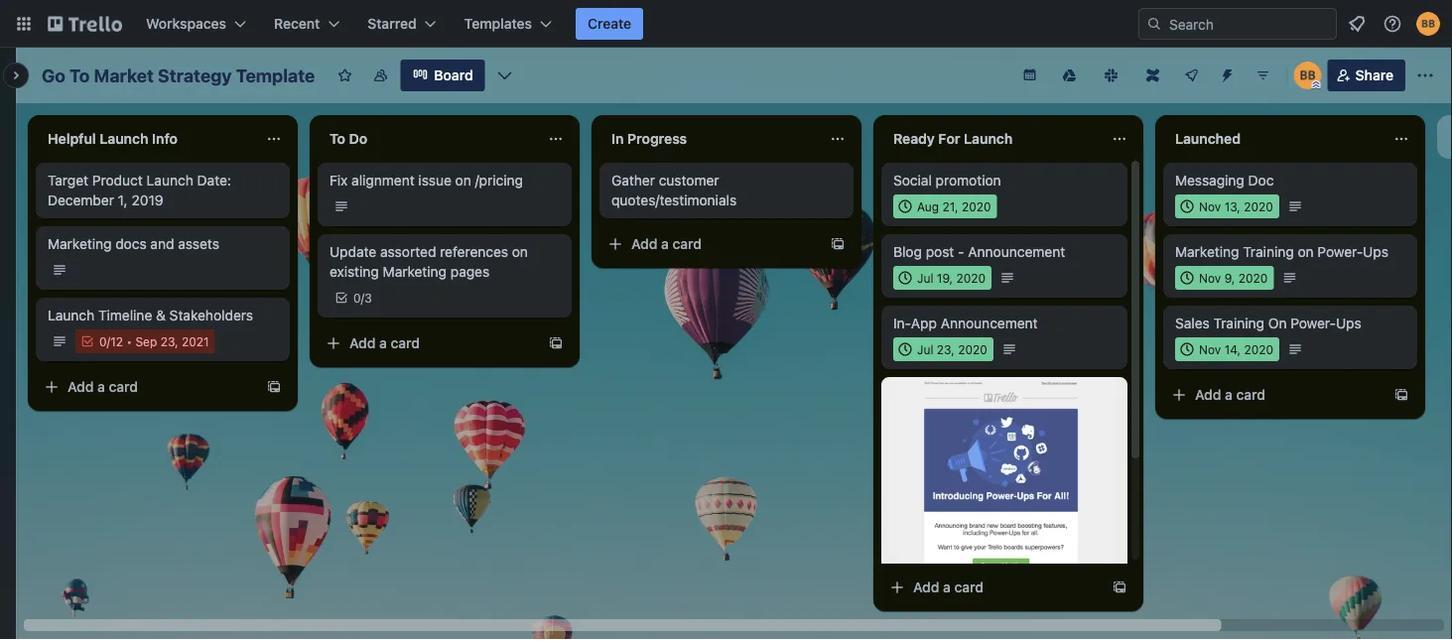 Task type: vqa. For each thing, say whether or not it's contained in the screenshot.
the 'Open information menu' image
yes



Task type: describe. For each thing, give the bounding box(es) containing it.
calendar power-up image
[[1023, 67, 1038, 82]]

create
[[588, 15, 632, 32]]

for
[[939, 131, 961, 147]]

app
[[911, 315, 937, 332]]

customer
[[659, 172, 719, 189]]

messaging doc link
[[1176, 171, 1406, 191]]

gather customer quotes/testimonials
[[612, 172, 737, 209]]

workspaces button
[[134, 8, 258, 40]]

workspaces
[[146, 15, 226, 32]]

board link
[[401, 60, 485, 91]]

add a card button for launch
[[36, 371, 258, 403]]

in-
[[894, 315, 911, 332]]

Aug 21, 2020 checkbox
[[894, 195, 998, 218]]

/ for 12
[[107, 335, 110, 349]]

jul 23, 2020
[[918, 343, 988, 356]]

3
[[365, 291, 372, 305]]

stakeholders
[[169, 307, 253, 324]]

to do
[[330, 131, 368, 147]]

Jul 23, 2020 checkbox
[[894, 338, 994, 361]]

12
[[110, 335, 123, 349]]

sales
[[1176, 315, 1210, 332]]

add a card for progress
[[632, 236, 702, 252]]

marketing docs and assets link
[[48, 234, 278, 254]]

power ups image
[[1184, 68, 1200, 83]]

templates button
[[453, 8, 564, 40]]

nov 13, 2020
[[1200, 200, 1274, 213]]

&
[[156, 307, 166, 324]]

card for progress
[[673, 236, 702, 252]]

confluence icon image
[[1147, 69, 1161, 82]]

market
[[94, 65, 154, 86]]

ready for launch
[[894, 131, 1013, 147]]

primary element
[[0, 0, 1453, 48]]

launch inside target product launch date: december 1, 2019
[[147, 172, 193, 189]]

do
[[349, 131, 368, 147]]

Search field
[[1163, 9, 1337, 39]]

Board name text field
[[32, 60, 325, 91]]

social promotion link
[[894, 171, 1116, 191]]

in progress
[[612, 131, 687, 147]]

this member is an admin of this board. image
[[1312, 80, 1321, 89]]

template
[[236, 65, 315, 86]]

sep
[[135, 335, 157, 349]]

1 vertical spatial announcement
[[941, 315, 1038, 332]]

post
[[926, 244, 955, 260]]

docs
[[115, 236, 147, 252]]

back to home image
[[48, 8, 122, 40]]

blog post - announcement
[[894, 244, 1066, 260]]

in-app announcement link
[[894, 314, 1116, 334]]

timeline
[[98, 307, 152, 324]]

2021
[[182, 335, 209, 349]]

open information menu image
[[1383, 14, 1403, 34]]

target product launch date: december 1, 2019
[[48, 172, 231, 209]]

Nov 9, 2020 checkbox
[[1176, 266, 1274, 290]]

ups for marketing training on power-ups
[[1364, 244, 1389, 260]]

0 notifications image
[[1346, 12, 1369, 36]]

date:
[[197, 172, 231, 189]]

add a card for for
[[914, 579, 984, 596]]

blog post - announcement link
[[894, 242, 1116, 262]]

fix
[[330, 172, 348, 189]]

gather customer quotes/testimonials link
[[612, 171, 842, 211]]

create from template… image for do
[[548, 336, 564, 352]]

strategy
[[158, 65, 232, 86]]

marketing for marketing docs and assets
[[48, 236, 112, 252]]

target product launch date: december 1, 2019 link
[[48, 171, 278, 211]]

fix alignment issue on /pricing
[[330, 172, 523, 189]]

blog
[[894, 244, 922, 260]]

launch timeline & stakeholders
[[48, 307, 253, 324]]

nov 9, 2020
[[1200, 271, 1268, 285]]

board
[[434, 67, 473, 83]]

launch timeline & stakeholders link
[[48, 306, 278, 326]]

on for references
[[512, 244, 528, 260]]

pages
[[451, 264, 490, 280]]

In Progress text field
[[600, 123, 818, 155]]

info
[[152, 131, 178, 147]]

aug 21, 2020
[[918, 200, 992, 213]]

references
[[440, 244, 508, 260]]

marketing training on power-ups
[[1176, 244, 1389, 260]]

starred button
[[356, 8, 449, 40]]

2 horizontal spatial on
[[1298, 244, 1314, 260]]

card for for
[[955, 579, 984, 596]]

a for do
[[379, 335, 387, 352]]

doc
[[1249, 172, 1274, 189]]

2020 inside option
[[962, 200, 992, 213]]

a for for
[[943, 579, 951, 596]]

•
[[127, 335, 132, 349]]

marketing training on power-ups link
[[1176, 242, 1406, 262]]

create from template… image
[[266, 379, 282, 395]]

power- for on
[[1318, 244, 1364, 260]]

0 / 3
[[354, 291, 372, 305]]

add a card button for do
[[318, 328, 540, 359]]

9,
[[1225, 271, 1236, 285]]

fix alignment issue on /pricing link
[[330, 171, 560, 191]]

in-app announcement
[[894, 315, 1038, 332]]

create from template… image for for
[[1112, 580, 1128, 596]]

go
[[42, 65, 65, 86]]

marketing inside update assorted references on existing marketing pages
[[383, 264, 447, 280]]

21,
[[943, 200, 959, 213]]

card for launch
[[109, 379, 138, 395]]

add for launch
[[68, 379, 94, 395]]

training for sales
[[1214, 315, 1265, 332]]

19,
[[937, 271, 953, 285]]

To Do text field
[[318, 123, 536, 155]]

launch left timeline
[[48, 307, 95, 324]]

0 for 0 / 12 • sep 23, 2021
[[99, 335, 107, 349]]

aug
[[918, 200, 940, 213]]

automation image
[[1212, 60, 1240, 87]]

power- for on
[[1291, 315, 1337, 332]]

2020 for on
[[1239, 271, 1268, 285]]

issue
[[418, 172, 452, 189]]

sales training on power-ups link
[[1176, 314, 1406, 334]]

on
[[1269, 315, 1287, 332]]

create from template… image for progress
[[830, 236, 846, 252]]

Ready For Launch text field
[[882, 123, 1100, 155]]

13,
[[1225, 200, 1241, 213]]

jul for post
[[918, 271, 934, 285]]



Task type: locate. For each thing, give the bounding box(es) containing it.
2020 inside option
[[1245, 200, 1274, 213]]

nov 14, 2020
[[1200, 343, 1274, 356]]

nov for messaging
[[1200, 200, 1222, 213]]

marketing up nov 9, 2020 option
[[1176, 244, 1240, 260]]

/ down existing
[[361, 291, 365, 305]]

2020 inside checkbox
[[1245, 343, 1274, 356]]

jul left 19,
[[918, 271, 934, 285]]

marketing for marketing training on power-ups
[[1176, 244, 1240, 260]]

/
[[361, 291, 365, 305], [107, 335, 110, 349]]

0 / 12 • sep 23, 2021
[[99, 335, 209, 349]]

0 horizontal spatial ups
[[1337, 315, 1362, 332]]

social promotion
[[894, 172, 1002, 189]]

slack icon image
[[1105, 69, 1119, 82]]

go to market strategy template
[[42, 65, 315, 86]]

add
[[632, 236, 658, 252], [350, 335, 376, 352], [68, 379, 94, 395], [1196, 387, 1222, 403], [914, 579, 940, 596]]

0 vertical spatial announcement
[[969, 244, 1066, 260]]

2 horizontal spatial marketing
[[1176, 244, 1240, 260]]

jul
[[918, 271, 934, 285], [918, 343, 934, 356]]

search image
[[1147, 16, 1163, 32]]

ups
[[1364, 244, 1389, 260], [1337, 315, 1362, 332]]

2020 for -
[[957, 271, 986, 285]]

nov inside option
[[1200, 200, 1222, 213]]

target
[[48, 172, 88, 189]]

1 vertical spatial power-
[[1291, 315, 1337, 332]]

/ for 3
[[361, 291, 365, 305]]

1 vertical spatial ups
[[1337, 315, 1362, 332]]

on
[[455, 172, 471, 189], [512, 244, 528, 260], [1298, 244, 1314, 260]]

Nov 13, 2020 checkbox
[[1176, 195, 1280, 218]]

create from template… image
[[830, 236, 846, 252], [548, 336, 564, 352], [1394, 387, 1410, 403], [1112, 580, 1128, 596]]

to inside go to market strategy template text field
[[70, 65, 90, 86]]

-
[[958, 244, 965, 260]]

card
[[673, 236, 702, 252], [391, 335, 420, 352], [109, 379, 138, 395], [1237, 387, 1266, 403], [955, 579, 984, 596]]

create button
[[576, 8, 644, 40]]

ups for sales training on power-ups
[[1337, 315, 1362, 332]]

power- down the messaging doc link
[[1318, 244, 1364, 260]]

quotes/testimonials
[[612, 192, 737, 209]]

bob builder (bobbuilder40) image
[[1295, 62, 1322, 89]]

templates
[[464, 15, 532, 32]]

2020 right 21,
[[962, 200, 992, 213]]

switch to… image
[[14, 14, 34, 34]]

promotion
[[936, 172, 1002, 189]]

/pricing
[[475, 172, 523, 189]]

launch left the info
[[100, 131, 148, 147]]

jul for app
[[918, 343, 934, 356]]

existing
[[330, 264, 379, 280]]

Nov 14, 2020 checkbox
[[1176, 338, 1280, 361]]

star or unstar board image
[[337, 68, 353, 83]]

helpful launch info
[[48, 131, 178, 147]]

add a card for launch
[[68, 379, 138, 395]]

0 vertical spatial /
[[361, 291, 365, 305]]

jul down app
[[918, 343, 934, 356]]

messaging
[[1176, 172, 1245, 189]]

3 nov from the top
[[1200, 343, 1222, 356]]

announcement up the jul 23, 2020
[[941, 315, 1038, 332]]

nov
[[1200, 200, 1222, 213], [1200, 271, 1222, 285], [1200, 343, 1222, 356]]

0 left '12'
[[99, 335, 107, 349]]

Jul 19, 2020 checkbox
[[894, 266, 992, 290]]

marketing down december
[[48, 236, 112, 252]]

add for progress
[[632, 236, 658, 252]]

0 vertical spatial to
[[70, 65, 90, 86]]

23, inside checkbox
[[937, 343, 955, 356]]

2020 right 19,
[[957, 271, 986, 285]]

1 horizontal spatial 0
[[354, 291, 361, 305]]

on right the references
[[512, 244, 528, 260]]

to right go
[[70, 65, 90, 86]]

announcement
[[969, 244, 1066, 260], [941, 315, 1038, 332]]

1 horizontal spatial /
[[361, 291, 365, 305]]

a for launch
[[97, 379, 105, 395]]

launch inside text field
[[964, 131, 1013, 147]]

training up nov 9, 2020
[[1243, 244, 1295, 260]]

nov left 13,
[[1200, 200, 1222, 213]]

add a card button
[[600, 228, 822, 260], [318, 328, 540, 359], [36, 371, 258, 403], [1164, 379, 1386, 411], [882, 572, 1104, 604]]

customize views image
[[495, 66, 515, 85]]

1 horizontal spatial marketing
[[383, 264, 447, 280]]

recent button
[[262, 8, 352, 40]]

google drive icon image
[[1063, 69, 1077, 82]]

0 vertical spatial nov
[[1200, 200, 1222, 213]]

marketing docs and assets
[[48, 236, 219, 252]]

training for marketing
[[1243, 244, 1295, 260]]

0 horizontal spatial 0
[[99, 335, 107, 349]]

add a card button for progress
[[600, 228, 822, 260]]

starred
[[368, 15, 417, 32]]

power-
[[1318, 244, 1364, 260], [1291, 315, 1337, 332]]

jul 19, 2020
[[918, 271, 986, 285]]

update
[[330, 244, 377, 260]]

0 horizontal spatial /
[[107, 335, 110, 349]]

nov left 9, at right
[[1200, 271, 1222, 285]]

to left do at the left of the page
[[330, 131, 346, 147]]

1 horizontal spatial ups
[[1364, 244, 1389, 260]]

add a card button for for
[[882, 572, 1104, 604]]

Launched text field
[[1164, 123, 1382, 155]]

23, right the sep
[[161, 335, 178, 349]]

0 for 0 / 3
[[354, 291, 361, 305]]

in
[[612, 131, 624, 147]]

marketing down the assorted
[[383, 264, 447, 280]]

december
[[48, 192, 114, 209]]

training up the nov 14, 2020
[[1214, 315, 1265, 332]]

0 left "3"
[[354, 291, 361, 305]]

helpful
[[48, 131, 96, 147]]

a
[[661, 236, 669, 252], [379, 335, 387, 352], [97, 379, 105, 395], [1226, 387, 1233, 403], [943, 579, 951, 596]]

on down the messaging doc link
[[1298, 244, 1314, 260]]

on right issue
[[455, 172, 471, 189]]

bob builder (bobbuilder40) image
[[1417, 12, 1441, 36]]

0 horizontal spatial to
[[70, 65, 90, 86]]

add a card for do
[[350, 335, 420, 352]]

1 horizontal spatial on
[[512, 244, 528, 260]]

2 nov from the top
[[1200, 271, 1222, 285]]

share
[[1356, 67, 1394, 83]]

add a card
[[632, 236, 702, 252], [350, 335, 420, 352], [68, 379, 138, 395], [1196, 387, 1266, 403], [914, 579, 984, 596]]

1 horizontal spatial to
[[330, 131, 346, 147]]

progress
[[628, 131, 687, 147]]

nov left 14,
[[1200, 343, 1222, 356]]

and
[[150, 236, 174, 252]]

0 vertical spatial ups
[[1364, 244, 1389, 260]]

1 vertical spatial 0
[[99, 335, 107, 349]]

0 vertical spatial 0
[[354, 291, 361, 305]]

nov inside option
[[1200, 271, 1222, 285]]

recent
[[274, 15, 320, 32]]

1 vertical spatial jul
[[918, 343, 934, 356]]

power- right on
[[1291, 315, 1337, 332]]

2 vertical spatial nov
[[1200, 343, 1222, 356]]

2020 for on
[[1245, 343, 1274, 356]]

1 jul from the top
[[918, 271, 934, 285]]

0 horizontal spatial 23,
[[161, 335, 178, 349]]

1 nov from the top
[[1200, 200, 1222, 213]]

ready
[[894, 131, 935, 147]]

0 vertical spatial power-
[[1318, 244, 1364, 260]]

1 horizontal spatial 23,
[[937, 343, 955, 356]]

update assorted references on existing marketing pages link
[[330, 242, 560, 282]]

2020 right 14,
[[1245, 343, 1274, 356]]

14,
[[1225, 343, 1241, 356]]

launch right for
[[964, 131, 1013, 147]]

nov for sales
[[1200, 343, 1222, 356]]

product
[[92, 172, 143, 189]]

nov for marketing
[[1200, 271, 1222, 285]]

update assorted references on existing marketing pages
[[330, 244, 528, 280]]

show menu image
[[1416, 66, 1436, 85]]

launch
[[100, 131, 148, 147], [964, 131, 1013, 147], [147, 172, 193, 189], [48, 307, 95, 324]]

share button
[[1328, 60, 1406, 91]]

on for issue
[[455, 172, 471, 189]]

announcement right -
[[969, 244, 1066, 260]]

1 vertical spatial nov
[[1200, 271, 1222, 285]]

2020 right 13,
[[1245, 200, 1274, 213]]

1 vertical spatial training
[[1214, 315, 1265, 332]]

/ left the "•"
[[107, 335, 110, 349]]

to inside to do 'text field'
[[330, 131, 346, 147]]

1 vertical spatial to
[[330, 131, 346, 147]]

add for for
[[914, 579, 940, 596]]

1 vertical spatial /
[[107, 335, 110, 349]]

training
[[1243, 244, 1295, 260], [1214, 315, 1265, 332]]

card for do
[[391, 335, 420, 352]]

0 horizontal spatial marketing
[[48, 236, 112, 252]]

Helpful Launch Info text field
[[36, 123, 254, 155]]

on inside update assorted references on existing marketing pages
[[512, 244, 528, 260]]

alignment
[[352, 172, 415, 189]]

0 horizontal spatial on
[[455, 172, 471, 189]]

sales training on power-ups
[[1176, 315, 1362, 332]]

launch up 2019
[[147, 172, 193, 189]]

add for do
[[350, 335, 376, 352]]

nov inside checkbox
[[1200, 343, 1222, 356]]

0 vertical spatial jul
[[918, 271, 934, 285]]

2020 right 9, at right
[[1239, 271, 1268, 285]]

2 jul from the top
[[918, 343, 934, 356]]

23, down 'in-app announcement'
[[937, 343, 955, 356]]

0 vertical spatial training
[[1243, 244, 1295, 260]]

1,
[[118, 192, 128, 209]]

social
[[894, 172, 932, 189]]

gather
[[612, 172, 655, 189]]

a for progress
[[661, 236, 669, 252]]

assets
[[178, 236, 219, 252]]

workspace visible image
[[373, 68, 389, 83]]

messaging doc
[[1176, 172, 1274, 189]]

launch inside text box
[[100, 131, 148, 147]]

2020 inside option
[[1239, 271, 1268, 285]]

2020 down 'in-app announcement'
[[958, 343, 988, 356]]

2020 for announcement
[[958, 343, 988, 356]]



